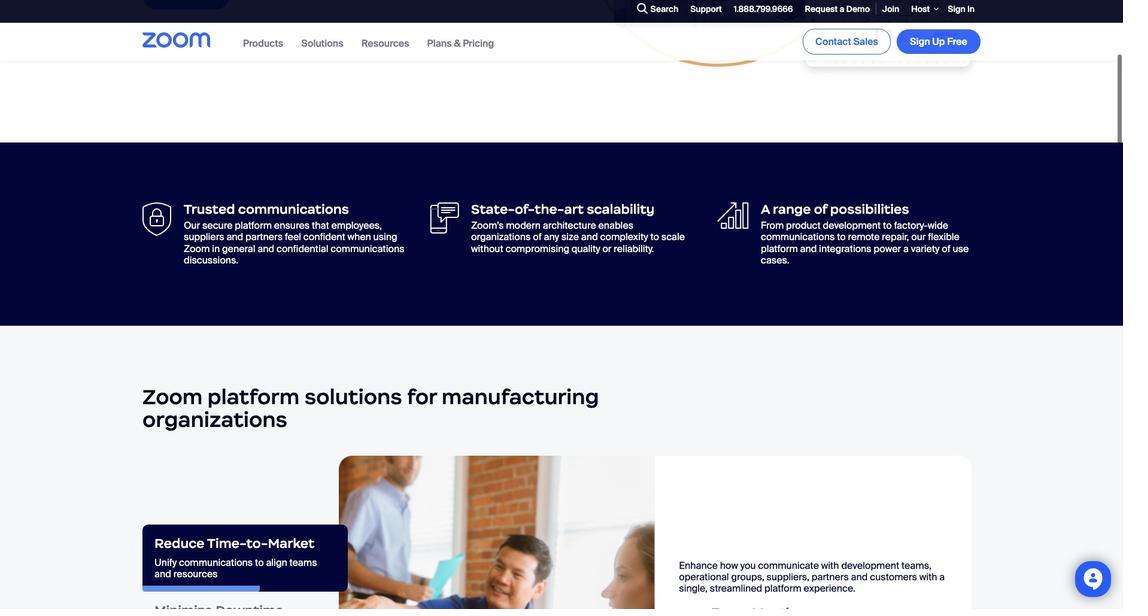 Task type: describe. For each thing, give the bounding box(es) containing it.
join
[[883, 4, 900, 15]]

reduce
[[154, 535, 205, 551]]

reduce time-to-market unify communications to align teams and resources
[[154, 535, 317, 580]]

experience.
[[804, 582, 856, 595]]

a inside enhance how you communicate with development teams, operational groups, suppliers, partners and customers with a single, streamlined platform experience.
[[940, 571, 945, 583]]

of inside state-of-the-art scalability zoom's modern architecture enables organizations of any size and complexity to scale without compromising quality or reliability.
[[533, 231, 542, 243]]

from
[[761, 219, 784, 232]]

platform inside enhance how you communicate with development teams, operational groups, suppliers, partners and customers with a single, streamlined platform experience.
[[765, 582, 802, 595]]

cases.
[[761, 254, 790, 266]]

search image
[[637, 4, 648, 15]]

single,
[[679, 582, 708, 595]]

partners for communications
[[246, 231, 283, 243]]

you
[[741, 559, 756, 572]]

modern
[[506, 219, 541, 232]]

platform inside 'a range of possibilities from product development to factory-wide communications to remote repair, our flexible platform and integrations power a variety of use cases.'
[[761, 242, 798, 255]]

our
[[184, 219, 200, 232]]

integrations
[[819, 242, 872, 255]]

how
[[720, 559, 738, 572]]

and inside enhance how you communicate with development teams, operational groups, suppliers, partners and customers with a single, streamlined platform experience.
[[851, 571, 868, 583]]

communicate
[[758, 559, 819, 572]]

zoom platform solutions for manufacturing organizations
[[143, 384, 599, 433]]

host
[[912, 5, 930, 15]]

power
[[874, 242, 901, 255]]

the-
[[535, 201, 564, 217]]

state-of-the-art scalability zoom's modern architecture enables organizations of any size and complexity to scale without compromising quality or reliability.
[[471, 201, 685, 255]]

zoom inside zoom platform solutions for manufacturing organizations
[[143, 384, 203, 410]]

market
[[268, 535, 315, 551]]

that
[[312, 219, 329, 232]]

ensures
[[274, 219, 310, 232]]

trusted
[[184, 201, 235, 217]]

development inside enhance how you communicate with development teams, operational groups, suppliers, partners and customers with a single, streamlined platform experience.
[[842, 559, 900, 572]]

architecture
[[543, 219, 596, 232]]

secure
[[202, 219, 233, 232]]

request a demo link
[[799, 0, 876, 23]]

sign in
[[948, 4, 975, 15]]

streamline production, operations and development image
[[571, 0, 981, 80]]

communications up ensures
[[238, 201, 349, 217]]

remote
[[848, 231, 880, 243]]

communications inside reduce time-to-market unify communications to align teams and resources
[[179, 556, 253, 569]]

any
[[544, 231, 559, 243]]

variety
[[911, 242, 940, 255]]

in
[[212, 242, 220, 255]]

discussions.
[[184, 254, 238, 266]]

resources
[[361, 38, 409, 51]]

organizations inside zoom platform solutions for manufacturing organizations
[[143, 407, 288, 433]]

support
[[691, 4, 722, 15]]

enables
[[599, 219, 634, 232]]

1 horizontal spatial of
[[814, 201, 827, 217]]

sign up free link
[[897, 30, 981, 55]]

groups,
[[731, 571, 765, 583]]

confident
[[303, 231, 345, 243]]

scale
[[662, 231, 685, 243]]

state-
[[471, 201, 515, 217]]

reduce time-to-market image
[[339, 456, 655, 609]]

to inside state-of-the-art scalability zoom's modern architecture enables organizations of any size and complexity to scale without compromising quality or reliability.
[[651, 231, 659, 243]]

product
[[786, 219, 821, 232]]

art
[[564, 201, 584, 217]]

sign in link
[[942, 0, 981, 23]]

suppliers
[[184, 231, 224, 243]]

development inside 'a range of possibilities from product development to factory-wide communications to remote repair, our flexible platform and integrations power a variety of use cases.'
[[823, 219, 881, 232]]

zoom's
[[471, 219, 504, 232]]

2 horizontal spatial of
[[942, 242, 951, 255]]

sales
[[854, 36, 878, 49]]

feel
[[285, 231, 301, 243]]

wide
[[928, 219, 949, 232]]

free
[[947, 36, 968, 49]]

request a demo
[[805, 4, 870, 15]]

align
[[266, 556, 287, 569]]

teams,
[[902, 559, 932, 572]]

when
[[348, 231, 371, 243]]

partners for how
[[812, 571, 849, 583]]

up
[[933, 36, 945, 49]]

solutions button
[[301, 38, 344, 51]]

complexity
[[600, 231, 648, 243]]

and inside 'a range of possibilities from product development to factory-wide communications to remote repair, our flexible platform and integrations power a variety of use cases.'
[[800, 242, 817, 255]]



Task type: locate. For each thing, give the bounding box(es) containing it.
of left any
[[533, 231, 542, 243]]

enhance
[[679, 559, 718, 572]]

suppliers,
[[767, 571, 810, 583]]

with up experience.
[[821, 559, 839, 572]]

host button
[[906, 0, 942, 24]]

to
[[883, 219, 892, 232], [651, 231, 659, 243], [837, 231, 846, 243], [255, 556, 264, 569]]

plans
[[427, 38, 452, 51]]

and right size
[[581, 231, 598, 243]]

plans & pricing
[[427, 38, 494, 51]]

a inside 'a range of possibilities from product development to factory-wide communications to remote repair, our flexible platform and integrations power a variety of use cases.'
[[904, 242, 909, 255]]

scalability
[[587, 201, 655, 217]]

of up product
[[814, 201, 827, 217]]

sign left in
[[948, 4, 966, 15]]

products
[[243, 38, 283, 51]]

with right customers
[[920, 571, 938, 583]]

sign inside sign in link
[[948, 4, 966, 15]]

contact
[[816, 36, 851, 49]]

organizations inside state-of-the-art scalability zoom's modern architecture enables organizations of any size and complexity to scale without compromising quality or reliability.
[[471, 231, 531, 243]]

products button
[[243, 38, 283, 51]]

0 horizontal spatial of
[[533, 231, 542, 243]]

search
[[651, 5, 679, 16]]

resources
[[173, 568, 218, 580]]

1 horizontal spatial partners
[[812, 571, 849, 583]]

2 vertical spatial a
[[940, 571, 945, 583]]

2 horizontal spatial a
[[940, 571, 945, 583]]

and right general
[[258, 242, 274, 255]]

streamlined
[[710, 582, 762, 595]]

1 horizontal spatial organizations
[[471, 231, 531, 243]]

and left the resources
[[154, 568, 171, 580]]

unify
[[154, 556, 177, 569]]

demo
[[847, 4, 870, 15]]

communications down time- at left bottom
[[179, 556, 253, 569]]

0 horizontal spatial a
[[840, 4, 845, 15]]

to up power
[[883, 219, 892, 232]]

to left the align
[[255, 556, 264, 569]]

general
[[222, 242, 255, 255]]

quality
[[572, 242, 600, 255]]

1 vertical spatial partners
[[812, 571, 849, 583]]

teams
[[290, 556, 317, 569]]

plans & pricing link
[[427, 38, 494, 51]]

and left customers
[[851, 571, 868, 583]]

a right teams,
[[940, 571, 945, 583]]

a inside request a demo link
[[840, 4, 845, 15]]

a range of possibilities image
[[430, 203, 459, 234]]

sign inside sign up free link
[[910, 36, 930, 49]]

contact sales
[[816, 36, 878, 49]]

trusted communications image
[[143, 203, 172, 236]]

1 horizontal spatial sign
[[948, 4, 966, 15]]

state-of-the-art scalability image
[[717, 203, 749, 229]]

platform
[[235, 219, 272, 232], [761, 242, 798, 255], [208, 384, 300, 410], [765, 582, 802, 595]]

of
[[814, 201, 827, 217], [533, 231, 542, 243], [942, 242, 951, 255]]

and
[[227, 231, 243, 243], [581, 231, 598, 243], [258, 242, 274, 255], [800, 242, 817, 255], [154, 568, 171, 580], [851, 571, 868, 583]]

flexible
[[928, 231, 960, 243]]

time-
[[207, 535, 246, 551]]

0 vertical spatial sign
[[948, 4, 966, 15]]

0 horizontal spatial with
[[821, 559, 839, 572]]

0 vertical spatial zoom
[[184, 242, 210, 255]]

0 vertical spatial organizations
[[471, 231, 531, 243]]

1 horizontal spatial with
[[920, 571, 938, 583]]

1 vertical spatial development
[[842, 559, 900, 572]]

compromising
[[506, 242, 569, 255]]

or
[[603, 242, 612, 255]]

0 horizontal spatial partners
[[246, 231, 283, 243]]

1.888.799.9666
[[734, 4, 793, 15]]

trusted communications our secure platform ensures that employees, suppliers and partners feel confident when using zoom in general and confidential communications discussions.
[[184, 201, 405, 266]]

platform inside trusted communications our secure platform ensures that employees, suppliers and partners feel confident when using zoom in general and confidential communications discussions.
[[235, 219, 272, 232]]

None search field
[[593, 1, 634, 20]]

communications down employees,
[[331, 242, 405, 255]]

communications
[[238, 201, 349, 217], [761, 231, 835, 243], [331, 242, 405, 255], [179, 556, 253, 569]]

1 vertical spatial sign
[[910, 36, 930, 49]]

and inside reduce time-to-market unify communications to align teams and resources
[[154, 568, 171, 580]]

possibilities
[[830, 201, 909, 217]]

join link
[[877, 0, 906, 23]]

search image
[[637, 4, 648, 15]]

size
[[562, 231, 579, 243]]

and inside state-of-the-art scalability zoom's modern architecture enables organizations of any size and complexity to scale without compromising quality or reliability.
[[581, 231, 598, 243]]

0 vertical spatial partners
[[246, 231, 283, 243]]

solutions
[[301, 38, 344, 51]]

0 horizontal spatial sign
[[910, 36, 930, 49]]

sign for sign up free
[[910, 36, 930, 49]]

to inside reduce time-to-market unify communications to align teams and resources
[[255, 556, 264, 569]]

reliability.
[[614, 242, 654, 255]]

for
[[407, 384, 437, 410]]

using
[[373, 231, 397, 243]]

development left teams,
[[842, 559, 900, 572]]

partners left 'feel'
[[246, 231, 283, 243]]

and right in on the left top of the page
[[227, 231, 243, 243]]

sign left up
[[910, 36, 930, 49]]

1 vertical spatial zoom
[[143, 384, 203, 410]]

1 vertical spatial a
[[904, 242, 909, 255]]

and down product
[[800, 242, 817, 255]]

pricing
[[463, 38, 494, 51]]

platform inside zoom platform solutions for manufacturing organizations
[[208, 384, 300, 410]]

employees,
[[331, 219, 382, 232]]

1.888.799.9666 link
[[728, 0, 799, 23]]

confidential
[[277, 242, 328, 255]]

contact sales link
[[803, 30, 891, 55]]

manufacturing
[[442, 384, 599, 410]]

repair,
[[882, 231, 909, 243]]

partners
[[246, 231, 283, 243], [812, 571, 849, 583]]

of-
[[515, 201, 535, 217]]

a left demo
[[840, 4, 845, 15]]

communications down range
[[761, 231, 835, 243]]

solutions
[[305, 384, 402, 410]]

factory-
[[894, 219, 928, 232]]

operational
[[679, 571, 729, 583]]

a range of possibilities from product development to factory-wide communications to remote repair, our flexible platform and integrations power a variety of use cases.
[[761, 201, 969, 266]]

zoom inside trusted communications our secure platform ensures that employees, suppliers and partners feel confident when using zoom in general and confidential communications discussions.
[[184, 242, 210, 255]]

a left the our
[[904, 242, 909, 255]]

sign up free
[[910, 36, 968, 49]]

partners inside trusted communications our secure platform ensures that employees, suppliers and partners feel confident when using zoom in general and confidential communications discussions.
[[246, 231, 283, 243]]

sign
[[948, 4, 966, 15], [910, 36, 930, 49]]

support link
[[685, 0, 728, 23]]

partners inside enhance how you communicate with development teams, operational groups, suppliers, partners and customers with a single, streamlined platform experience.
[[812, 571, 849, 583]]

partners right suppliers,
[[812, 571, 849, 583]]

1 vertical spatial organizations
[[143, 407, 288, 433]]

in
[[968, 4, 975, 15]]

0 horizontal spatial organizations
[[143, 407, 288, 433]]

to-
[[246, 535, 268, 551]]

communications inside 'a range of possibilities from product development to factory-wide communications to remote repair, our flexible platform and integrations power a variety of use cases.'
[[761, 231, 835, 243]]

of left use
[[942, 242, 951, 255]]

1 horizontal spatial a
[[904, 242, 909, 255]]

0 vertical spatial a
[[840, 4, 845, 15]]

0 vertical spatial development
[[823, 219, 881, 232]]

customers
[[870, 571, 917, 583]]

&
[[454, 38, 461, 51]]

request
[[805, 4, 838, 15]]

resources button
[[361, 38, 409, 51]]

enhance how you communicate with development teams, operational groups, suppliers, partners and customers with a single, streamlined platform experience.
[[679, 559, 945, 595]]

development up integrations
[[823, 219, 881, 232]]

zoom
[[184, 242, 210, 255], [143, 384, 203, 410]]

use
[[953, 242, 969, 255]]

zoom logo image
[[143, 33, 210, 49]]

clear image
[[621, 7, 628, 14], [621, 7, 628, 14]]

sign for sign in
[[948, 4, 966, 15]]

to left remote
[[837, 231, 846, 243]]

to left scale
[[651, 231, 659, 243]]



Task type: vqa. For each thing, say whether or not it's contained in the screenshot.
right the >
no



